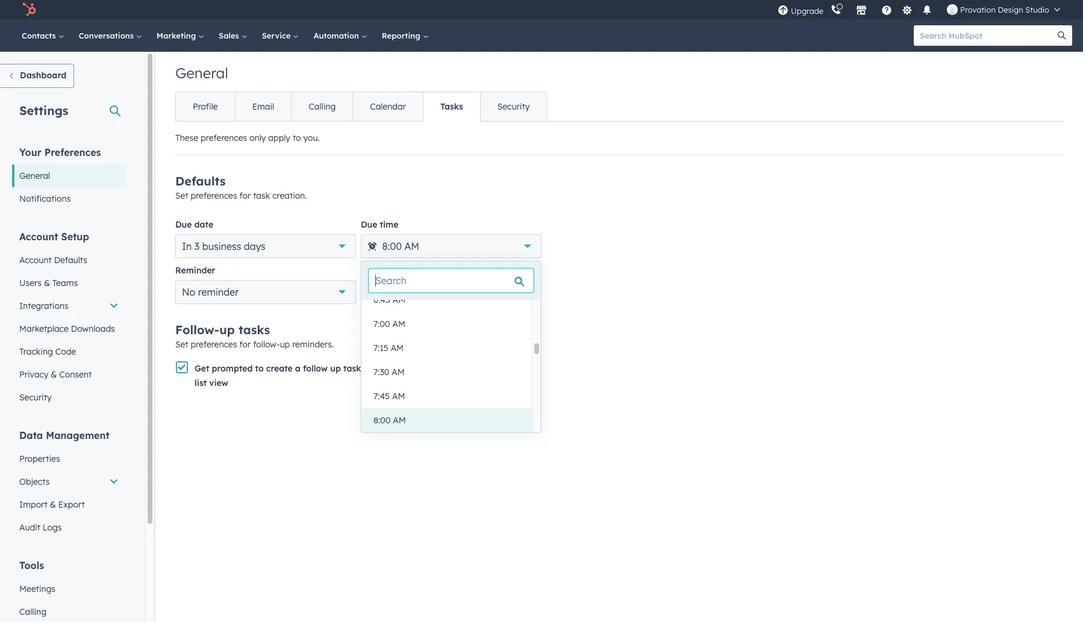 Task type: describe. For each thing, give the bounding box(es) containing it.
follow-
[[253, 339, 280, 350]]

profile
[[193, 101, 218, 112]]

management
[[46, 430, 109, 442]]

you
[[410, 363, 426, 374]]

calling icon image
[[831, 5, 842, 16]]

design
[[998, 5, 1023, 14]]

days
[[244, 240, 266, 252]]

every
[[364, 363, 387, 374]]

users
[[19, 278, 42, 289]]

logs
[[43, 522, 62, 533]]

7:45 am button
[[361, 384, 532, 408]]

contacts link
[[14, 19, 72, 52]]

settings image
[[902, 5, 912, 16]]

notifications button
[[917, 0, 937, 19]]

account for account defaults
[[19, 255, 52, 266]]

6:45 am button
[[361, 288, 532, 312]]

teams
[[52, 278, 78, 289]]

reporting link
[[375, 19, 436, 52]]

marketplace
[[19, 324, 69, 334]]

settings link
[[900, 3, 915, 16]]

data management element
[[12, 429, 126, 539]]

date
[[194, 219, 213, 230]]

0 vertical spatial time
[[380, 219, 398, 230]]

8:00 inside 8:00 am popup button
[[382, 240, 402, 252]]

james peterson image
[[947, 4, 958, 15]]

7:15 am button
[[361, 336, 532, 360]]

set inside follow-up tasks set preferences for follow-up reminders.
[[175, 339, 188, 350]]

privacy
[[19, 369, 48, 380]]

due date
[[175, 219, 213, 230]]

Search HubSpot search field
[[914, 25, 1062, 46]]

due for due time
[[361, 219, 377, 230]]

import & export link
[[12, 493, 126, 516]]

notifications link
[[12, 187, 126, 210]]

notifications image
[[922, 5, 933, 16]]

0 vertical spatial to
[[293, 133, 301, 143]]

7:30 am
[[374, 367, 405, 378]]

creation.
[[272, 190, 307, 201]]

your
[[19, 146, 41, 158]]

tracking code link
[[12, 340, 126, 363]]

properties
[[19, 454, 60, 464]]

7:30
[[374, 367, 389, 378]]

provation design studio button
[[940, 0, 1068, 19]]

defaults set preferences for task creation.
[[175, 174, 307, 201]]

marketing
[[157, 31, 198, 40]]

search button
[[1052, 25, 1072, 46]]

1 horizontal spatial calling
[[309, 101, 336, 112]]

preferences inside follow-up tasks set preferences for follow-up reminders.
[[191, 339, 237, 350]]

7:45 am
[[374, 391, 405, 402]]

service link
[[255, 19, 306, 52]]

get
[[195, 363, 209, 374]]

reminder
[[175, 265, 215, 276]]

0 vertical spatial general
[[175, 64, 228, 82]]

objects
[[19, 477, 50, 487]]

7:30 am button
[[361, 360, 532, 384]]

1 a from the left
[[295, 363, 301, 374]]

6:45 am
[[374, 295, 406, 305]]

8:00 inside 8:00 am button
[[374, 415, 391, 426]]

0 vertical spatial security link
[[480, 92, 547, 121]]

& for teams
[[44, 278, 50, 289]]

dashboard link
[[0, 64, 74, 88]]

provation
[[960, 5, 996, 14]]

help image
[[881, 5, 892, 16]]

studio
[[1026, 5, 1049, 14]]

8:00 am button
[[361, 408, 532, 433]]

7:15 am
[[374, 343, 404, 354]]

0 horizontal spatial calling link
[[12, 601, 126, 622]]

complete
[[428, 363, 467, 374]]

time inside get prompted to create a follow up task every time you complete a task from a list view
[[389, 363, 408, 374]]

1 horizontal spatial up
[[280, 339, 290, 350]]

up inside get prompted to create a follow up task every time you complete a task from a list view
[[330, 363, 341, 374]]

& for consent
[[51, 369, 57, 380]]

import
[[19, 499, 48, 510]]

search image
[[1058, 31, 1066, 40]]

7:45
[[374, 391, 390, 402]]

grid grid
[[361, 288, 541, 433]]

preferences inside defaults set preferences for task creation.
[[191, 190, 237, 201]]

view
[[209, 378, 228, 389]]

3 a from the left
[[520, 363, 525, 374]]

menu containing provation design studio
[[777, 0, 1069, 19]]

calling link inside navigation
[[291, 92, 353, 121]]

set inside defaults set preferences for task creation.
[[175, 190, 188, 201]]

marketing link
[[149, 19, 211, 52]]

tracking
[[19, 346, 53, 357]]

provation design studio
[[960, 5, 1049, 14]]

export
[[58, 499, 85, 510]]

0 horizontal spatial up
[[219, 322, 235, 337]]

tracking code
[[19, 346, 76, 357]]

meetings
[[19, 584, 55, 595]]

calling icon button
[[826, 2, 846, 17]]

contacts
[[22, 31, 58, 40]]

audit logs link
[[12, 516, 126, 539]]

marketplaces image
[[856, 5, 867, 16]]

tools element
[[12, 559, 126, 622]]

& for export
[[50, 499, 56, 510]]

in 3 business days button
[[175, 234, 356, 258]]

account setup
[[19, 231, 89, 243]]

objects button
[[12, 471, 126, 493]]

am for 8:00 am button
[[393, 415, 406, 426]]

preferences
[[44, 146, 101, 158]]

general inside your preferences "element"
[[19, 170, 50, 181]]

help button
[[877, 0, 897, 19]]

2 horizontal spatial task
[[477, 363, 495, 374]]

audit logs
[[19, 522, 62, 533]]

no
[[182, 286, 195, 298]]

integrations button
[[12, 295, 126, 317]]

defaults inside defaults set preferences for task creation.
[[175, 174, 226, 189]]

hubspot link
[[14, 2, 45, 17]]

7:00
[[374, 319, 390, 330]]

calendar
[[370, 101, 406, 112]]

account for account setup
[[19, 231, 58, 243]]



Task type: vqa. For each thing, say whether or not it's contained in the screenshot.
the security within the Account Setup element
yes



Task type: locate. For each thing, give the bounding box(es) containing it.
am down the 7:45 am
[[393, 415, 406, 426]]

am for 7:30 am button
[[392, 367, 405, 378]]

dashboard
[[20, 70, 66, 81]]

automation link
[[306, 19, 375, 52]]

task inside defaults set preferences for task creation.
[[253, 190, 270, 201]]

1 vertical spatial to
[[255, 363, 264, 374]]

you.
[[303, 133, 320, 143]]

1 due from the left
[[175, 219, 192, 230]]

8:00 am inside popup button
[[382, 240, 419, 252]]

am for 7:45 am button
[[392, 391, 405, 402]]

am
[[405, 240, 419, 252], [393, 295, 406, 305], [392, 319, 405, 330], [391, 343, 404, 354], [392, 367, 405, 378], [392, 391, 405, 402], [393, 415, 406, 426]]

am right 7:00
[[392, 319, 405, 330]]

am for 7:00 am button
[[392, 319, 405, 330]]

code
[[55, 346, 76, 357]]

setup
[[61, 231, 89, 243]]

2 horizontal spatial a
[[520, 363, 525, 374]]

2 vertical spatial &
[[50, 499, 56, 510]]

1 vertical spatial defaults
[[54, 255, 87, 266]]

am inside popup button
[[405, 240, 419, 252]]

8:00 am down due time
[[382, 240, 419, 252]]

1 horizontal spatial defaults
[[175, 174, 226, 189]]

0 vertical spatial calling link
[[291, 92, 353, 121]]

follow
[[303, 363, 328, 374]]

0 vertical spatial account
[[19, 231, 58, 243]]

up left tasks
[[219, 322, 235, 337]]

calling link
[[291, 92, 353, 121], [12, 601, 126, 622]]

8:00 am button
[[361, 234, 542, 258]]

0 horizontal spatial defaults
[[54, 255, 87, 266]]

1 vertical spatial 8:00
[[374, 415, 391, 426]]

menu
[[777, 0, 1069, 19]]

0 vertical spatial preferences
[[201, 133, 247, 143]]

reporting
[[382, 31, 423, 40]]

1 horizontal spatial to
[[293, 133, 301, 143]]

up
[[219, 322, 235, 337], [280, 339, 290, 350], [330, 363, 341, 374]]

set up due date
[[175, 190, 188, 201]]

defaults inside account setup element
[[54, 255, 87, 266]]

up right follow
[[330, 363, 341, 374]]

conversations link
[[72, 19, 149, 52]]

0 horizontal spatial to
[[255, 363, 264, 374]]

users & teams link
[[12, 272, 126, 295]]

apply
[[268, 133, 290, 143]]

1 horizontal spatial task
[[343, 363, 361, 374]]

task left creation.
[[253, 190, 270, 201]]

integrations
[[19, 301, 68, 311]]

account up account defaults
[[19, 231, 58, 243]]

general down your in the top of the page
[[19, 170, 50, 181]]

your preferences
[[19, 146, 101, 158]]

0 horizontal spatial a
[[295, 363, 301, 374]]

audit
[[19, 522, 40, 533]]

1 vertical spatial preferences
[[191, 190, 237, 201]]

1 for from the top
[[240, 190, 251, 201]]

navigation containing profile
[[175, 92, 547, 122]]

1 vertical spatial 8:00 am
[[374, 415, 406, 426]]

0 vertical spatial 8:00 am
[[382, 240, 419, 252]]

0 vertical spatial &
[[44, 278, 50, 289]]

to left the you.
[[293, 133, 301, 143]]

a right complete
[[469, 363, 475, 374]]

0 horizontal spatial due
[[175, 219, 192, 230]]

2 set from the top
[[175, 339, 188, 350]]

for left creation.
[[240, 190, 251, 201]]

1 vertical spatial calling link
[[12, 601, 126, 622]]

a right 'from'
[[520, 363, 525, 374]]

& right 'users'
[[44, 278, 50, 289]]

defaults up "date"
[[175, 174, 226, 189]]

calendar link
[[353, 92, 423, 121]]

1 set from the top
[[175, 190, 188, 201]]

1 vertical spatial security link
[[12, 386, 126, 409]]

1 horizontal spatial general
[[175, 64, 228, 82]]

set down "follow-"
[[175, 339, 188, 350]]

your preferences element
[[12, 146, 126, 210]]

marketplace downloads
[[19, 324, 115, 334]]

1 horizontal spatial security
[[497, 101, 530, 112]]

0 vertical spatial set
[[175, 190, 188, 201]]

account defaults link
[[12, 249, 126, 272]]

0 horizontal spatial security link
[[12, 386, 126, 409]]

1 horizontal spatial a
[[469, 363, 475, 374]]

for inside defaults set preferences for task creation.
[[240, 190, 251, 201]]

2 for from the top
[[240, 339, 251, 350]]

1 account from the top
[[19, 231, 58, 243]]

0 horizontal spatial task
[[253, 190, 270, 201]]

data
[[19, 430, 43, 442]]

navigation
[[175, 92, 547, 122]]

security
[[497, 101, 530, 112], [19, 392, 52, 403]]

security link
[[480, 92, 547, 121], [12, 386, 126, 409]]

am right 7:45
[[392, 391, 405, 402]]

import & export
[[19, 499, 85, 510]]

1 vertical spatial for
[[240, 339, 251, 350]]

Search search field
[[369, 269, 534, 293]]

for
[[240, 190, 251, 201], [240, 339, 251, 350]]

calling up the you.
[[309, 101, 336, 112]]

2 vertical spatial up
[[330, 363, 341, 374]]

am right 7:30
[[392, 367, 405, 378]]

0 horizontal spatial general
[[19, 170, 50, 181]]

follow-up tasks set preferences for follow-up reminders.
[[175, 322, 334, 350]]

& right 'privacy'
[[51, 369, 57, 380]]

calling link up the you.
[[291, 92, 353, 121]]

& inside data management element
[[50, 499, 56, 510]]

&
[[44, 278, 50, 289], [51, 369, 57, 380], [50, 499, 56, 510]]

8:00 am down the 7:45 am
[[374, 415, 406, 426]]

account setup element
[[12, 230, 126, 409]]

2 horizontal spatial up
[[330, 363, 341, 374]]

0 horizontal spatial security
[[19, 392, 52, 403]]

8:00
[[382, 240, 402, 252], [374, 415, 391, 426]]

2 account from the top
[[19, 255, 52, 266]]

sales
[[219, 31, 241, 40]]

2 due from the left
[[361, 219, 377, 230]]

8:00 am inside button
[[374, 415, 406, 426]]

calling down meetings
[[19, 607, 46, 618]]

email link
[[235, 92, 291, 121]]

1 vertical spatial &
[[51, 369, 57, 380]]

1 vertical spatial security
[[19, 392, 52, 403]]

2 vertical spatial preferences
[[191, 339, 237, 350]]

1 vertical spatial time
[[389, 363, 408, 374]]

upgrade image
[[778, 5, 789, 16]]

0 vertical spatial 8:00
[[382, 240, 402, 252]]

preferences down "follow-"
[[191, 339, 237, 350]]

from
[[497, 363, 517, 374]]

am right 7:15
[[391, 343, 404, 354]]

for inside follow-up tasks set preferences for follow-up reminders.
[[240, 339, 251, 350]]

2 a from the left
[[469, 363, 475, 374]]

account
[[19, 231, 58, 243], [19, 255, 52, 266]]

1 horizontal spatial security link
[[480, 92, 547, 121]]

1 vertical spatial set
[[175, 339, 188, 350]]

am up search 'search box'
[[405, 240, 419, 252]]

list
[[195, 378, 207, 389]]

1 vertical spatial general
[[19, 170, 50, 181]]

defaults up users & teams link
[[54, 255, 87, 266]]

0 vertical spatial for
[[240, 190, 251, 201]]

conversations
[[79, 31, 136, 40]]

upgrade
[[791, 6, 824, 15]]

up up create
[[280, 339, 290, 350]]

0 vertical spatial up
[[219, 322, 235, 337]]

account defaults
[[19, 255, 87, 266]]

tools
[[19, 560, 44, 572]]

properties link
[[12, 448, 126, 471]]

tasks
[[239, 322, 270, 337]]

am right 6:45
[[393, 295, 406, 305]]

tasks link
[[423, 92, 480, 121]]

security inside account setup element
[[19, 392, 52, 403]]

hubspot image
[[22, 2, 36, 17]]

1 vertical spatial account
[[19, 255, 52, 266]]

get prompted to create a follow up task every time you complete a task from a list view
[[195, 363, 525, 389]]

7:00 am
[[374, 319, 405, 330]]

calling inside tools element
[[19, 607, 46, 618]]

users & teams
[[19, 278, 78, 289]]

meetings link
[[12, 578, 126, 601]]

am inside button
[[393, 295, 406, 305]]

consent
[[59, 369, 92, 380]]

preferences up "date"
[[191, 190, 237, 201]]

only
[[249, 133, 266, 143]]

a
[[295, 363, 301, 374], [469, 363, 475, 374], [520, 363, 525, 374]]

& left export
[[50, 499, 56, 510]]

8:00 down due time
[[382, 240, 402, 252]]

7:15
[[374, 343, 388, 354]]

a left follow
[[295, 363, 301, 374]]

1 horizontal spatial calling link
[[291, 92, 353, 121]]

1 vertical spatial up
[[280, 339, 290, 350]]

calling link down meetings
[[12, 601, 126, 622]]

general up profile
[[175, 64, 228, 82]]

privacy & consent
[[19, 369, 92, 380]]

to inside get prompted to create a follow up task every time you complete a task from a list view
[[255, 363, 264, 374]]

account up 'users'
[[19, 255, 52, 266]]

reminder
[[198, 286, 239, 298]]

am for 7:15 am button
[[391, 343, 404, 354]]

sales link
[[211, 19, 255, 52]]

task left every
[[343, 363, 361, 374]]

0 vertical spatial security
[[497, 101, 530, 112]]

due for due date
[[175, 219, 192, 230]]

for down tasks
[[240, 339, 251, 350]]

0 horizontal spatial calling
[[19, 607, 46, 618]]

no reminder
[[182, 286, 239, 298]]

tasks
[[440, 101, 463, 112]]

8:00 down 7:45
[[374, 415, 391, 426]]

automation
[[314, 31, 361, 40]]

marketplace downloads link
[[12, 317, 126, 340]]

1 horizontal spatial due
[[361, 219, 377, 230]]

am for 6:45 am button
[[393, 295, 406, 305]]

settings
[[19, 103, 68, 118]]

preferences left only
[[201, 133, 247, 143]]

0 vertical spatial calling
[[309, 101, 336, 112]]

1 vertical spatial calling
[[19, 607, 46, 618]]

profile link
[[176, 92, 235, 121]]

these
[[175, 133, 198, 143]]

prompted
[[212, 363, 253, 374]]

task left 'from'
[[477, 363, 495, 374]]

calling
[[309, 101, 336, 112], [19, 607, 46, 618]]

to left create
[[255, 363, 264, 374]]

6:45
[[374, 295, 390, 305]]

in
[[182, 240, 192, 252]]

0 vertical spatial defaults
[[175, 174, 226, 189]]

general
[[175, 64, 228, 82], [19, 170, 50, 181]]



